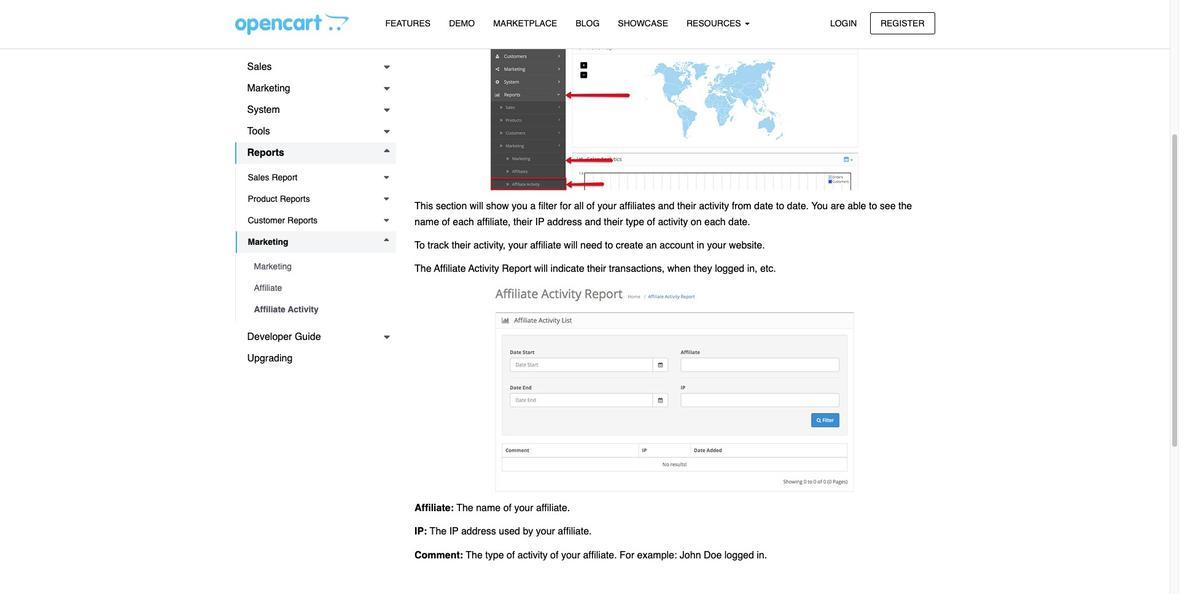Task type: locate. For each thing, give the bounding box(es) containing it.
report down activity,
[[502, 263, 531, 274]]

their up create at the top of page
[[604, 217, 623, 228]]

reports for product
[[280, 194, 310, 204]]

0 horizontal spatial name
[[415, 217, 439, 228]]

from
[[732, 201, 752, 212]]

ip:
[[415, 527, 427, 538]]

their up on
[[677, 201, 696, 212]]

of down ip: the ip address used by your affiliate.
[[550, 550, 559, 561]]

activity down activity,
[[468, 263, 499, 274]]

1 horizontal spatial to
[[776, 201, 784, 212]]

2 vertical spatial affiliate
[[254, 305, 285, 314]]

marketing
[[247, 83, 290, 94], [248, 237, 288, 247], [254, 262, 292, 271]]

ip up the "comment:"
[[449, 527, 459, 538]]

0 vertical spatial name
[[415, 217, 439, 228]]

1 vertical spatial date.
[[728, 217, 750, 228]]

2 vertical spatial marketing link
[[242, 256, 396, 278]]

each down section
[[453, 217, 474, 228]]

1 vertical spatial affiliate.
[[558, 527, 592, 538]]

affiliate up affiliate activity
[[254, 283, 282, 293]]

0 vertical spatial sales
[[247, 61, 272, 72]]

marketing down customer
[[248, 237, 288, 247]]

opencart - open source shopping cart solution image
[[235, 13, 349, 35]]

will down affiliate
[[534, 263, 548, 274]]

1 vertical spatial sales
[[248, 173, 269, 182]]

catalog link
[[235, 14, 396, 35]]

affiliate:
[[415, 503, 454, 514]]

0 vertical spatial type
[[626, 217, 644, 228]]

the down to
[[415, 263, 431, 274]]

1 horizontal spatial activity
[[658, 217, 688, 228]]

reports inside reports link
[[247, 147, 284, 158]]

1 vertical spatial type
[[485, 550, 504, 561]]

ip: the ip address used by your affiliate.
[[415, 527, 592, 538]]

to left see
[[869, 201, 877, 212]]

sales down extensions at the left top of the page
[[247, 61, 272, 72]]

the right ip:
[[430, 527, 447, 538]]

opencart dashboard image
[[490, 0, 860, 191]]

0 vertical spatial report
[[272, 173, 298, 182]]

0 vertical spatial ip
[[535, 217, 544, 228]]

the right affiliate:
[[457, 503, 473, 514]]

blog
[[576, 18, 600, 28]]

features link
[[376, 13, 440, 34]]

0 vertical spatial marketing link
[[235, 78, 396, 99]]

reports inside product reports link
[[280, 194, 310, 204]]

name down this
[[415, 217, 439, 228]]

name up ip: the ip address used by your affiliate.
[[476, 503, 501, 514]]

0 horizontal spatial activity
[[288, 305, 319, 314]]

marketing link up "affiliate activity" link
[[242, 256, 396, 278]]

in,
[[747, 263, 758, 274]]

activity up on
[[699, 201, 729, 212]]

tools link
[[235, 121, 396, 142]]

affiliate down track
[[434, 263, 466, 274]]

activity
[[468, 263, 499, 274], [288, 305, 319, 314]]

2 each from the left
[[704, 217, 726, 228]]

affiliate. up comment: the type of activity of your affiliate. for example: john doe logged in.
[[558, 527, 592, 538]]

2 vertical spatial reports
[[287, 216, 318, 225]]

date. down from
[[728, 217, 750, 228]]

1 horizontal spatial type
[[626, 217, 644, 228]]

marketplace link
[[484, 13, 567, 34]]

0 vertical spatial and
[[658, 201, 675, 212]]

type down ip: the ip address used by your affiliate.
[[485, 550, 504, 561]]

of right all
[[587, 201, 595, 212]]

your right all
[[598, 201, 617, 212]]

reports down product reports link
[[287, 216, 318, 225]]

0 vertical spatial reports
[[247, 147, 284, 158]]

by
[[523, 527, 533, 538]]

affiliate. up ip: the ip address used by your affiliate.
[[536, 503, 570, 514]]

your left affiliate
[[508, 240, 527, 251]]

comment: the type of activity of your affiliate. for example: john doe logged in.
[[415, 550, 767, 561]]

to
[[415, 240, 425, 251]]

0 vertical spatial address
[[547, 217, 582, 228]]

of down section
[[442, 217, 450, 228]]

type down affiliates
[[626, 217, 644, 228]]

2 horizontal spatial will
[[564, 240, 578, 251]]

1 vertical spatial name
[[476, 503, 501, 514]]

1 vertical spatial affiliate
[[254, 283, 282, 293]]

2 vertical spatial affiliate.
[[583, 550, 617, 561]]

and right affiliates
[[658, 201, 675, 212]]

for
[[560, 201, 571, 212]]

and up need
[[585, 217, 601, 228]]

1 vertical spatial address
[[461, 527, 496, 538]]

address down for
[[547, 217, 582, 228]]

2 vertical spatial activity
[[518, 550, 548, 561]]

0 vertical spatial activity
[[699, 201, 729, 212]]

used
[[499, 527, 520, 538]]

activity left on
[[658, 217, 688, 228]]

the
[[415, 263, 431, 274], [457, 503, 473, 514], [430, 527, 447, 538], [466, 550, 483, 561]]

name inside this section will show you a filter for all of your affiliates and their activity from date to date. you are able to see the name of each affiliate, their ip address and their type of activity on each date.
[[415, 217, 439, 228]]

reports
[[247, 147, 284, 158], [280, 194, 310, 204], [287, 216, 318, 225]]

track
[[428, 240, 449, 251]]

0 vertical spatial date.
[[787, 201, 809, 212]]

activity down affiliate link at the left of page
[[288, 305, 319, 314]]

activity
[[699, 201, 729, 212], [658, 217, 688, 228], [518, 550, 548, 561]]

name
[[415, 217, 439, 228], [476, 503, 501, 514]]

the right the "comment:"
[[466, 550, 483, 561]]

the
[[898, 201, 912, 212]]

sales up product
[[248, 173, 269, 182]]

to right need
[[605, 240, 613, 251]]

1 vertical spatial marketing
[[248, 237, 288, 247]]

0 horizontal spatial activity
[[518, 550, 548, 561]]

each
[[453, 217, 474, 228], [704, 217, 726, 228]]

1 vertical spatial ip
[[449, 527, 459, 538]]

1 horizontal spatial report
[[502, 263, 531, 274]]

tools
[[247, 126, 270, 137]]

affiliates
[[619, 201, 655, 212]]

1 vertical spatial reports
[[280, 194, 310, 204]]

0 horizontal spatial to
[[605, 240, 613, 251]]

1 horizontal spatial activity
[[468, 263, 499, 274]]

logged left in, at the top
[[715, 263, 744, 274]]

1 vertical spatial activity
[[658, 217, 688, 228]]

type
[[626, 217, 644, 228], [485, 550, 504, 561]]

affiliate
[[434, 263, 466, 274], [254, 283, 282, 293], [254, 305, 285, 314]]

1 horizontal spatial ip
[[535, 217, 544, 228]]

1 vertical spatial activity
[[288, 305, 319, 314]]

upgrading
[[247, 353, 293, 364]]

affiliate. left for
[[583, 550, 617, 561]]

the affiliate activity report will indicate their transactions, when they logged in, etc.
[[415, 263, 776, 274]]

activity down "by"
[[518, 550, 548, 561]]

a
[[530, 201, 536, 212]]

ip
[[535, 217, 544, 228], [449, 527, 459, 538]]

will left need
[[564, 240, 578, 251]]

report up product reports
[[272, 173, 298, 182]]

will left the show on the left
[[470, 201, 483, 212]]

0 horizontal spatial ip
[[449, 527, 459, 538]]

reports inside customer reports link
[[287, 216, 318, 225]]

blog link
[[567, 13, 609, 34]]

to
[[776, 201, 784, 212], [869, 201, 877, 212], [605, 240, 613, 251]]

0 vertical spatial affiliate.
[[536, 503, 570, 514]]

affiliate link
[[242, 278, 396, 299]]

affiliate up developer
[[254, 305, 285, 314]]

marketing up affiliate activity
[[254, 262, 292, 271]]

to right date
[[776, 201, 784, 212]]

affiliate for affiliate activity
[[254, 305, 285, 314]]

date.
[[787, 201, 809, 212], [728, 217, 750, 228]]

1 vertical spatial marketing link
[[236, 232, 396, 253]]

affiliate activity
[[254, 305, 319, 314]]

address down affiliate: the name of your affiliate.
[[461, 527, 496, 538]]

0 vertical spatial will
[[470, 201, 483, 212]]

comment:
[[415, 550, 463, 561]]

marketing link
[[235, 78, 396, 99], [236, 232, 396, 253], [242, 256, 396, 278]]

0 horizontal spatial and
[[585, 217, 601, 228]]

showcase link
[[609, 13, 677, 34]]

this
[[415, 201, 433, 212]]

date. left you
[[787, 201, 809, 212]]

the for affiliate:
[[457, 503, 473, 514]]

ip inside this section will show you a filter for all of your affiliates and their activity from date to date. you are able to see the name of each affiliate, their ip address and their type of activity on each date.
[[535, 217, 544, 228]]

all
[[574, 201, 584, 212]]

demo
[[449, 18, 475, 28]]

of
[[587, 201, 595, 212], [442, 217, 450, 228], [647, 217, 655, 228], [503, 503, 512, 514], [507, 550, 515, 561], [550, 550, 559, 561]]

1 vertical spatial report
[[502, 263, 531, 274]]

sales report
[[248, 173, 298, 182]]

sales for sales
[[247, 61, 272, 72]]

1 horizontal spatial will
[[534, 263, 548, 274]]

1 horizontal spatial and
[[658, 201, 675, 212]]

their
[[677, 201, 696, 212], [513, 217, 533, 228], [604, 217, 623, 228], [452, 240, 471, 251], [587, 263, 606, 274]]

logged
[[715, 263, 744, 274], [725, 550, 754, 561]]

1 horizontal spatial each
[[704, 217, 726, 228]]

account
[[660, 240, 694, 251]]

affiliate.
[[536, 503, 570, 514], [558, 527, 592, 538], [583, 550, 617, 561]]

reports up customer reports
[[280, 194, 310, 204]]

marketing up system
[[247, 83, 290, 94]]

1 vertical spatial and
[[585, 217, 601, 228]]

ip down a
[[535, 217, 544, 228]]

2 horizontal spatial activity
[[699, 201, 729, 212]]

0 horizontal spatial will
[[470, 201, 483, 212]]

they
[[694, 263, 712, 274]]

each right on
[[704, 217, 726, 228]]

sales
[[247, 61, 272, 72], [248, 173, 269, 182]]

0 vertical spatial logged
[[715, 263, 744, 274]]

the for comment:
[[466, 550, 483, 561]]

developer guide link
[[235, 327, 396, 348]]

in
[[697, 240, 704, 251]]

upgrading link
[[235, 348, 396, 370]]

your left for
[[561, 550, 580, 561]]

marketing link down customer reports
[[236, 232, 396, 253]]

reports down tools
[[247, 147, 284, 158]]

etc.
[[760, 263, 776, 274]]

1 horizontal spatial address
[[547, 217, 582, 228]]

0 horizontal spatial each
[[453, 217, 474, 228]]

logged left the in. on the right bottom of the page
[[725, 550, 754, 561]]

marketing link up tools link
[[235, 78, 396, 99]]

and
[[658, 201, 675, 212], [585, 217, 601, 228]]



Task type: vqa. For each thing, say whether or not it's contained in the screenshot.
the 'type' within the This section will show you a filter for all of your affiliates and their activity from date to date. You are able to see the name of each affiliate, their IP address and their type of activity on each date.
yes



Task type: describe. For each thing, give the bounding box(es) containing it.
1 vertical spatial logged
[[725, 550, 754, 561]]

filter
[[539, 201, 557, 212]]

doe
[[704, 550, 722, 561]]

able
[[848, 201, 866, 212]]

transactions,
[[609, 263, 665, 274]]

your inside this section will show you a filter for all of your affiliates and their activity from date to date. you are able to see the name of each affiliate, their ip address and their type of activity on each date.
[[598, 201, 617, 212]]

0 vertical spatial activity
[[468, 263, 499, 274]]

affiliate,
[[477, 217, 511, 228]]

address inside this section will show you a filter for all of your affiliates and their activity from date to date. you are able to see the name of each affiliate, their ip address and their type of activity on each date.
[[547, 217, 582, 228]]

showcase
[[618, 18, 668, 28]]

0 horizontal spatial report
[[272, 173, 298, 182]]

sales link
[[235, 57, 396, 78]]

this section will show you a filter for all of your affiliates and their activity from date to date. you are able to see the name of each affiliate, their ip address and their type of activity on each date.
[[415, 201, 912, 228]]

john
[[680, 550, 701, 561]]

for
[[620, 550, 634, 561]]

product reports
[[248, 194, 310, 204]]

developer
[[247, 332, 292, 343]]

see
[[880, 201, 896, 212]]

reports for customer
[[287, 216, 318, 225]]

0 horizontal spatial date.
[[728, 217, 750, 228]]

extensions link
[[235, 35, 396, 57]]

reports link
[[235, 142, 396, 164]]

register link
[[870, 12, 935, 34]]

system link
[[235, 99, 396, 121]]

your right "by"
[[536, 527, 555, 538]]

type inside this section will show you a filter for all of your affiliates and their activity from date to date. you are able to see the name of each affiliate, their ip address and their type of activity on each date.
[[626, 217, 644, 228]]

of down affiliates
[[647, 217, 655, 228]]

register
[[881, 18, 925, 28]]

developer guide
[[247, 332, 321, 343]]

are
[[831, 201, 845, 212]]

when
[[667, 263, 691, 274]]

login
[[830, 18, 857, 28]]

system
[[247, 104, 280, 115]]

resources
[[687, 18, 743, 28]]

their down need
[[587, 263, 606, 274]]

will inside this section will show you a filter for all of your affiliates and their activity from date to date. you are able to see the name of each affiliate, their ip address and their type of activity on each date.
[[470, 201, 483, 212]]

customer reports link
[[236, 210, 396, 232]]

affiliate. for of
[[583, 550, 617, 561]]

create
[[616, 240, 643, 251]]

website.
[[729, 240, 765, 251]]

login link
[[820, 12, 867, 34]]

date
[[754, 201, 773, 212]]

of up used
[[503, 503, 512, 514]]

demo link
[[440, 13, 484, 34]]

customer reports
[[248, 216, 318, 225]]

affiliate activity link
[[242, 299, 396, 321]]

2 horizontal spatial to
[[869, 201, 877, 212]]

affiliate
[[530, 240, 561, 251]]

resources link
[[677, 13, 759, 34]]

their right track
[[452, 240, 471, 251]]

an
[[646, 240, 657, 251]]

2 vertical spatial will
[[534, 263, 548, 274]]

sales for sales report
[[248, 173, 269, 182]]

affiliate. for by
[[558, 527, 592, 538]]

affiliate: the name of your affiliate.
[[415, 503, 570, 514]]

1 each from the left
[[453, 217, 474, 228]]

product reports link
[[236, 189, 396, 210]]

in.
[[757, 550, 767, 561]]

affiliate activity report image
[[490, 285, 860, 494]]

customer
[[248, 216, 285, 225]]

indicate
[[551, 263, 584, 274]]

guide
[[295, 332, 321, 343]]

activity,
[[474, 240, 506, 251]]

you
[[812, 201, 828, 212]]

the for ip:
[[430, 527, 447, 538]]

show
[[486, 201, 509, 212]]

0 horizontal spatial type
[[485, 550, 504, 561]]

0 vertical spatial marketing
[[247, 83, 290, 94]]

0 vertical spatial affiliate
[[434, 263, 466, 274]]

2 vertical spatial marketing
[[254, 262, 292, 271]]

need
[[580, 240, 602, 251]]

affiliate for affiliate link at the left of page
[[254, 283, 282, 293]]

you
[[512, 201, 528, 212]]

0 horizontal spatial address
[[461, 527, 496, 538]]

1 horizontal spatial date.
[[787, 201, 809, 212]]

their down you
[[513, 217, 533, 228]]

example:
[[637, 550, 677, 561]]

sales report link
[[236, 167, 396, 189]]

features
[[385, 18, 431, 28]]

section
[[436, 201, 467, 212]]

of down used
[[507, 550, 515, 561]]

catalog
[[247, 18, 281, 29]]

on
[[691, 217, 702, 228]]

1 horizontal spatial name
[[476, 503, 501, 514]]

marketplace
[[493, 18, 557, 28]]

extensions
[[247, 40, 295, 51]]

your up "by"
[[514, 503, 533, 514]]

1 vertical spatial will
[[564, 240, 578, 251]]

to track their activity, your affiliate will need to create an account in your website.
[[415, 240, 765, 251]]

your right in
[[707, 240, 726, 251]]

product
[[248, 194, 277, 204]]



